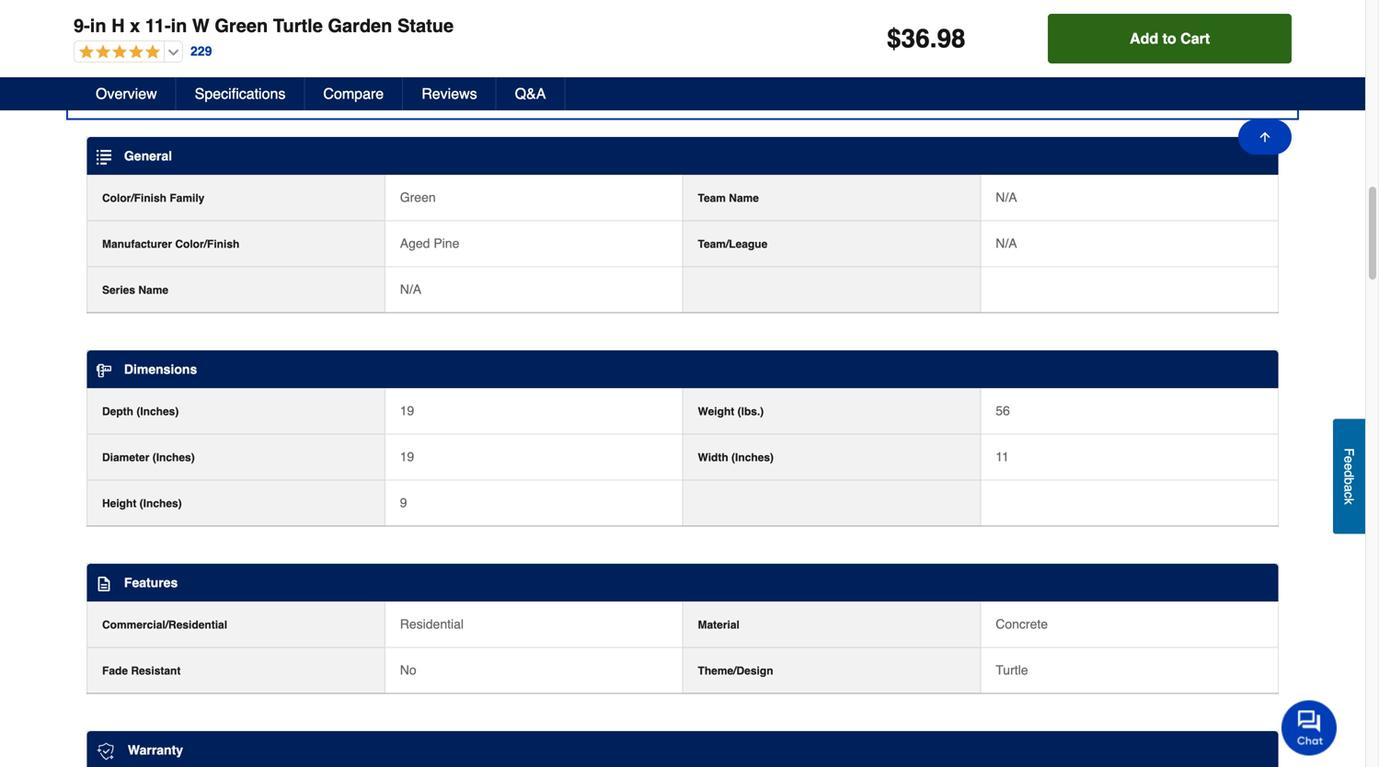 Task type: describe. For each thing, give the bounding box(es) containing it.
d
[[1342, 470, 1357, 477]]

a
[[1342, 485, 1357, 492]]

diameter (inches)
[[102, 451, 195, 464]]

0 vertical spatial green
[[215, 15, 268, 36]]

width (inches)
[[698, 451, 774, 464]]

f e e d b a c k button
[[1333, 419, 1365, 534]]

manufacturer color/finish
[[102, 238, 240, 251]]

dimensions image
[[97, 363, 111, 378]]

dimensions
[[124, 362, 197, 377]]

1 e from the top
[[1342, 456, 1357, 463]]

compare
[[323, 85, 384, 102]]

q&a button
[[496, 77, 565, 110]]

manufacturer
[[102, 238, 172, 251]]

aged
[[400, 236, 430, 251]]

19 for 11
[[400, 450, 414, 464]]

f e e d b a c k
[[1342, 448, 1357, 505]]

x
[[130, 15, 140, 36]]

depth
[[102, 405, 133, 418]]

team
[[698, 192, 726, 205]]

features
[[124, 576, 178, 590]]

depth (inches)
[[102, 405, 179, 418]]

229
[[190, 44, 212, 59]]

k
[[1342, 498, 1357, 505]]

(inches) for depth (inches)
[[136, 405, 179, 418]]

add to cart
[[1130, 30, 1210, 47]]

diameter
[[102, 451, 149, 464]]

19 for 56
[[400, 404, 414, 418]]

1 vertical spatial turtle
[[996, 663, 1028, 678]]

team name
[[698, 192, 759, 205]]

$ 36 . 98
[[887, 24, 966, 53]]

h
[[111, 15, 125, 36]]

family
[[170, 192, 205, 205]]

1 horizontal spatial color/finish
[[175, 238, 240, 251]]

commercial/residential
[[102, 619, 227, 632]]

q&a
[[515, 85, 546, 102]]

weight
[[698, 405, 734, 418]]

reviews
[[422, 85, 477, 102]]

(lbs.)
[[737, 405, 764, 418]]

aged pine
[[400, 236, 459, 251]]

(inches) for height (inches)
[[140, 497, 182, 510]]

b
[[1342, 477, 1357, 485]]

n/a for aged pine
[[996, 236, 1017, 251]]

chat invite button image
[[1282, 700, 1338, 756]]

list view image
[[97, 150, 111, 165]]

fade
[[102, 665, 128, 678]]

reviews button
[[403, 77, 496, 110]]

theme/design
[[698, 665, 773, 678]]

9-
[[74, 15, 90, 36]]

weight (lbs.)
[[698, 405, 764, 418]]

f
[[1342, 448, 1357, 456]]

9
[[400, 496, 407, 510]]

4.9 stars image
[[75, 44, 160, 61]]

overview
[[96, 85, 157, 102]]

11
[[996, 450, 1009, 464]]

98
[[937, 24, 966, 53]]

garden
[[328, 15, 392, 36]]

arrow up image
[[1258, 130, 1272, 144]]

team/league
[[698, 238, 768, 251]]

56
[[996, 404, 1010, 418]]



Task type: vqa. For each thing, say whether or not it's contained in the screenshot.
the leftmost Color/Finish
yes



Task type: locate. For each thing, give the bounding box(es) containing it.
in
[[198, 11, 208, 25], [90, 15, 106, 36], [171, 15, 187, 36]]

specifications button
[[68, 60, 1297, 118], [176, 77, 305, 110]]

0 vertical spatial 19
[[400, 404, 414, 418]]

0 vertical spatial name
[[729, 192, 759, 205]]

2 vertical spatial n/a
[[400, 282, 421, 297]]

0 vertical spatial turtle
[[273, 15, 323, 36]]

c
[[1342, 492, 1357, 498]]

pine
[[434, 236, 459, 251]]

0 vertical spatial n/a
[[996, 190, 1017, 205]]

e up the d
[[1342, 456, 1357, 463]]

width
[[698, 451, 728, 464]]

color/finish down family
[[175, 238, 240, 251]]

1 horizontal spatial in
[[171, 15, 187, 36]]

green up aged
[[400, 190, 436, 205]]

1 horizontal spatial turtle
[[996, 663, 1028, 678]]

series
[[102, 284, 135, 297]]

notes image
[[97, 577, 111, 592]]

w
[[192, 15, 210, 36]]

material
[[698, 619, 740, 632]]

overview button
[[77, 77, 176, 110]]

turtle
[[273, 15, 323, 36], [996, 663, 1028, 678]]

fade resistant
[[102, 665, 181, 678]]

in left any
[[198, 11, 208, 25]]

(inches)
[[136, 405, 179, 418], [152, 451, 195, 464], [731, 451, 774, 464], [140, 497, 182, 510]]

name
[[729, 192, 759, 205], [138, 284, 168, 297]]

1 vertical spatial n/a
[[996, 236, 1017, 251]]

turtle left garden
[[273, 15, 323, 36]]

0 vertical spatial color/finish
[[102, 192, 167, 205]]

name for series name
[[138, 284, 168, 297]]

0 horizontal spatial name
[[138, 284, 168, 297]]

1 19 from the top
[[400, 404, 414, 418]]

36
[[901, 24, 930, 53]]

19
[[400, 404, 414, 418], [400, 450, 414, 464]]

(inches) for width (inches)
[[731, 451, 774, 464]]

(inches) right width
[[731, 451, 774, 464]]

height
[[102, 497, 136, 510]]

2 horizontal spatial in
[[198, 11, 208, 25]]

(inches) for diameter (inches)
[[152, 451, 195, 464]]

e
[[1342, 456, 1357, 463], [1342, 463, 1357, 470]]

11-
[[145, 15, 171, 36]]

.
[[930, 24, 937, 53]]

name for team name
[[729, 192, 759, 205]]

n/a
[[996, 190, 1017, 205], [996, 236, 1017, 251], [400, 282, 421, 297]]

specifications
[[88, 76, 238, 101], [195, 85, 286, 102]]

color/finish down general on the top left of page
[[102, 192, 167, 205]]

green
[[215, 15, 268, 36], [400, 190, 436, 205]]

height (inches)
[[102, 497, 182, 510]]

blends perfectly in any garden setting
[[103, 11, 318, 25]]

name right team
[[729, 192, 759, 205]]

compare button
[[305, 77, 403, 110]]

0 horizontal spatial turtle
[[273, 15, 323, 36]]

color/finish family
[[102, 192, 205, 205]]

add
[[1130, 30, 1158, 47]]

1 vertical spatial 19
[[400, 450, 414, 464]]

series name
[[102, 284, 168, 297]]

9-in h x 11-in w green turtle garden statue
[[74, 15, 454, 36]]

0 horizontal spatial green
[[215, 15, 268, 36]]

general
[[124, 149, 172, 163]]

n/a for green
[[996, 190, 1017, 205]]

statue
[[397, 15, 454, 36]]

perfectly
[[146, 11, 195, 25]]

e up b
[[1342, 463, 1357, 470]]

(inches) right height
[[140, 497, 182, 510]]

1 horizontal spatial green
[[400, 190, 436, 205]]

2 19 from the top
[[400, 450, 414, 464]]

0 horizontal spatial color/finish
[[102, 192, 167, 205]]

1 vertical spatial name
[[138, 284, 168, 297]]

1 vertical spatial green
[[400, 190, 436, 205]]

add to cart button
[[1048, 14, 1292, 63]]

garden
[[236, 11, 276, 25]]

turtle down concrete on the right bottom of page
[[996, 663, 1028, 678]]

in left w
[[171, 15, 187, 36]]

cart
[[1180, 30, 1210, 47]]

in left h
[[90, 15, 106, 36]]

$
[[887, 24, 901, 53]]

any
[[212, 11, 233, 25]]

blends
[[103, 11, 142, 25]]

0 horizontal spatial in
[[90, 15, 106, 36]]

name right series
[[138, 284, 168, 297]]

resistant
[[131, 665, 181, 678]]

(inches) right diameter
[[152, 451, 195, 464]]

concrete
[[996, 617, 1048, 632]]

to
[[1162, 30, 1176, 47]]

1 horizontal spatial name
[[729, 192, 759, 205]]

1 vertical spatial color/finish
[[175, 238, 240, 251]]

(inches) right depth
[[136, 405, 179, 418]]

no
[[400, 663, 416, 678]]

2 e from the top
[[1342, 463, 1357, 470]]

setting
[[280, 11, 318, 25]]

green right w
[[215, 15, 268, 36]]

warranty
[[128, 743, 183, 758]]

residential
[[400, 617, 464, 632]]

color/finish
[[102, 192, 167, 205], [175, 238, 240, 251]]



